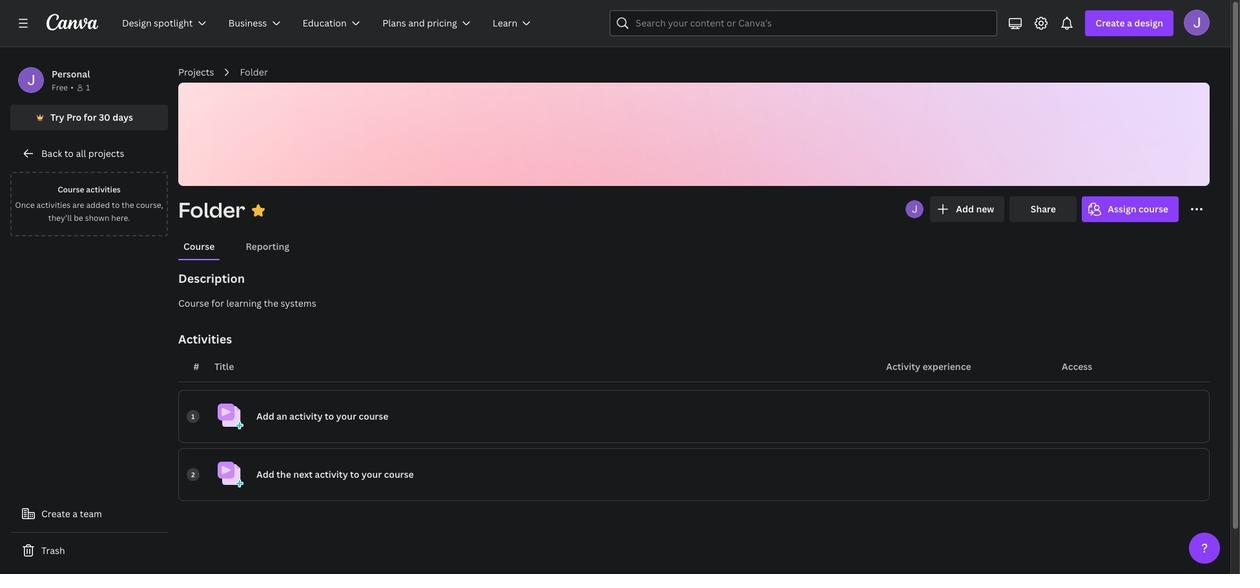 Task type: locate. For each thing, give the bounding box(es) containing it.
Search search field
[[636, 11, 972, 36]]

None search field
[[610, 10, 998, 36]]

1 row from the top
[[178, 390, 1210, 443]]

row
[[178, 390, 1210, 443], [178, 448, 1210, 501]]

1 vertical spatial row
[[178, 448, 1210, 501]]

0 vertical spatial row
[[178, 390, 1210, 443]]

jacob simon image
[[1184, 10, 1210, 36]]



Task type: describe. For each thing, give the bounding box(es) containing it.
2 row from the top
[[178, 448, 1210, 501]]

top level navigation element
[[114, 10, 545, 36]]



Task type: vqa. For each thing, say whether or not it's contained in the screenshot.
That's
no



